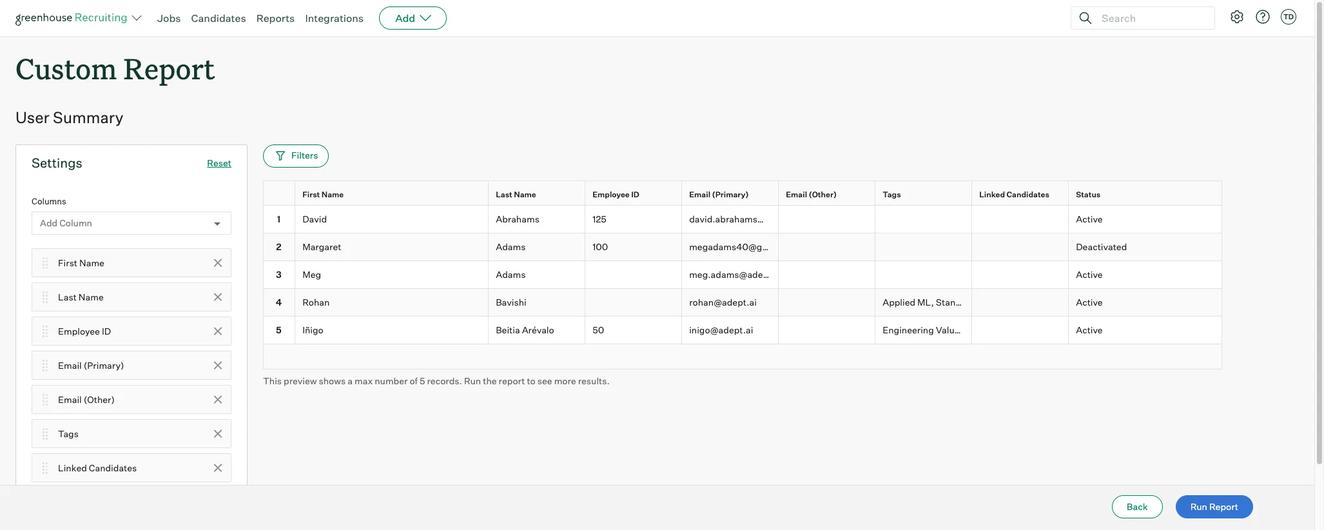 Task type: vqa. For each thing, say whether or not it's contained in the screenshot.
Do Not Email
no



Task type: describe. For each thing, give the bounding box(es) containing it.
summary
[[53, 108, 123, 127]]

product
[[975, 324, 1009, 335]]

0 horizontal spatial employee
[[58, 326, 100, 337]]

tags inside column header
[[883, 190, 902, 200]]

beitia
[[496, 324, 520, 335]]

employee inside the employee id column header
[[593, 190, 630, 200]]

this
[[263, 375, 282, 386]]

0 horizontal spatial standard
[[937, 297, 976, 308]]

engineering values & product sense, front end coding, standard screen, swe coding, swe system des
[[883, 324, 1325, 335]]

back button
[[1113, 495, 1163, 519]]

1
[[277, 214, 281, 225]]

row group containing 1
[[263, 206, 1325, 344]]

reports link
[[257, 12, 295, 25]]

of
[[410, 375, 418, 386]]

report
[[499, 375, 525, 386]]

email inside "email (primary)" column header
[[690, 190, 711, 200]]

id inside column header
[[632, 190, 640, 200]]

settings
[[32, 155, 82, 171]]

adams for megadams40@gmail.com
[[496, 241, 526, 252]]

add button
[[379, 6, 447, 30]]

1 coding, from the left
[[1085, 324, 1118, 335]]

rohan@adept.ai
[[690, 297, 757, 308]]

beitia arévalo
[[496, 324, 555, 335]]

active for david.abrahams@adept.ai
[[1077, 214, 1103, 225]]

margaret
[[303, 241, 342, 252]]

reset
[[207, 158, 232, 168]]

candidates inside column header
[[1007, 190, 1050, 200]]

the
[[483, 375, 497, 386]]

td button
[[1279, 6, 1300, 27]]

preview
[[284, 375, 317, 386]]

2 cell
[[263, 234, 295, 261]]

2 horizontal spatial swe
[[1253, 324, 1274, 335]]

applied
[[883, 297, 916, 308]]

rohan
[[303, 297, 330, 308]]

filters
[[292, 149, 318, 160]]

to
[[527, 375, 536, 386]]

deactivated
[[1077, 241, 1128, 252]]

des
[[1310, 324, 1325, 335]]

end
[[1066, 324, 1083, 335]]

this preview shows a max number of 5 records. run the report to see more results.
[[263, 375, 610, 386]]

jobs link
[[157, 12, 181, 25]]

run report
[[1191, 501, 1239, 512]]

name inside last name column header
[[514, 190, 537, 200]]

david.abrahams@adept.ai
[[690, 214, 801, 225]]

adams for meg.adams@adept.ai
[[496, 269, 526, 280]]

0 horizontal spatial screen,
[[978, 297, 1010, 308]]

email (primary) inside column header
[[690, 190, 749, 200]]

0 vertical spatial run
[[464, 375, 481, 386]]

4
[[276, 297, 282, 308]]

5 inside cell
[[276, 324, 282, 335]]

iñigo
[[303, 324, 324, 335]]

last name inside column header
[[496, 190, 537, 200]]

active for meg.adams@adept.ai
[[1077, 269, 1103, 280]]

column
[[59, 218, 92, 229]]

(primary) inside column header
[[713, 190, 749, 200]]

user
[[15, 108, 50, 127]]

configure image
[[1230, 9, 1246, 25]]

4 cell
[[263, 289, 295, 317]]

&
[[967, 324, 973, 335]]

row containing 4
[[263, 289, 1223, 317]]

0 horizontal spatial email (other)
[[58, 394, 115, 405]]

results.
[[578, 375, 610, 386]]

1 vertical spatial linked candidates
[[58, 462, 137, 473]]

0 horizontal spatial employee id
[[58, 326, 111, 337]]

reports
[[257, 12, 295, 25]]

more
[[555, 375, 576, 386]]

email (primary) column header
[[682, 181, 782, 208]]

1 vertical spatial id
[[102, 326, 111, 337]]

name inside 'first name' column header
[[322, 190, 344, 200]]

linked candidates column header
[[973, 181, 1072, 208]]

50
[[593, 324, 605, 335]]

100
[[593, 241, 608, 252]]

meg
[[303, 269, 321, 280]]

0 horizontal spatial candidates
[[89, 462, 137, 473]]

coding
[[1035, 297, 1065, 308]]

td button
[[1282, 9, 1297, 25]]

applied ml, standard screen, swe coding
[[883, 297, 1065, 308]]

active for rohan@adept.ai
[[1077, 297, 1103, 308]]

linked candidates inside column header
[[980, 190, 1050, 200]]

Search text field
[[1099, 9, 1204, 27]]

0 horizontal spatial last
[[58, 291, 77, 302]]

first name inside column header
[[303, 190, 344, 200]]

custom report
[[15, 49, 215, 87]]

row containing 3
[[263, 261, 1223, 289]]

email (other) inside column header
[[786, 190, 837, 200]]

0 vertical spatial candidates
[[191, 12, 246, 25]]

1 horizontal spatial swe
[[1196, 324, 1216, 335]]

system
[[1276, 324, 1308, 335]]

reset link
[[207, 158, 232, 168]]

shows
[[319, 375, 346, 386]]

report for run report
[[1210, 501, 1239, 512]]

jobs
[[157, 12, 181, 25]]

linked inside column header
[[980, 190, 1006, 200]]

values
[[936, 324, 965, 335]]



Task type: locate. For each thing, give the bounding box(es) containing it.
0 vertical spatial email (other)
[[786, 190, 837, 200]]

1 horizontal spatial employee
[[593, 190, 630, 200]]

first name
[[303, 190, 344, 200], [58, 257, 104, 268]]

row containing 1
[[263, 206, 1223, 234]]

columns
[[32, 196, 66, 207]]

run right back
[[1191, 501, 1208, 512]]

0 vertical spatial add
[[396, 12, 416, 25]]

candidates
[[191, 12, 246, 25], [1007, 190, 1050, 200], [89, 462, 137, 473]]

0 vertical spatial first name
[[303, 190, 344, 200]]

first name down the column
[[58, 257, 104, 268]]

1 vertical spatial (other)
[[84, 394, 115, 405]]

standard
[[937, 297, 976, 308], [1120, 324, 1159, 335]]

4 active from the top
[[1077, 324, 1103, 335]]

column header
[[263, 181, 298, 208]]

2 active from the top
[[1077, 269, 1103, 280]]

0 vertical spatial last
[[496, 190, 513, 200]]

row containing 5
[[263, 317, 1325, 344]]

1 vertical spatial standard
[[1120, 324, 1159, 335]]

1 horizontal spatial employee id
[[593, 190, 640, 200]]

last inside column header
[[496, 190, 513, 200]]

1 vertical spatial screen,
[[1161, 324, 1194, 335]]

0 horizontal spatial linked candidates
[[58, 462, 137, 473]]

email inside email (other) column header
[[786, 190, 808, 200]]

0 vertical spatial adams
[[496, 241, 526, 252]]

first
[[303, 190, 320, 200], [58, 257, 77, 268]]

employee
[[593, 190, 630, 200], [58, 326, 100, 337]]

adams
[[496, 241, 526, 252], [496, 269, 526, 280]]

first up david
[[303, 190, 320, 200]]

report inside button
[[1210, 501, 1239, 512]]

1 vertical spatial first name
[[58, 257, 104, 268]]

0 vertical spatial 5
[[276, 324, 282, 335]]

2 adams from the top
[[496, 269, 526, 280]]

0 horizontal spatial coding,
[[1085, 324, 1118, 335]]

1 vertical spatial candidates
[[1007, 190, 1050, 200]]

first name column header
[[295, 181, 492, 208]]

1 horizontal spatial linked candidates
[[980, 190, 1050, 200]]

megadams40@gmail.com
[[690, 241, 802, 252]]

first down the add column
[[58, 257, 77, 268]]

0 vertical spatial (other)
[[809, 190, 837, 200]]

filter image
[[274, 150, 285, 161]]

0 vertical spatial first
[[303, 190, 320, 200]]

add
[[396, 12, 416, 25], [40, 218, 58, 229]]

1 adams from the top
[[496, 241, 526, 252]]

2 coding, from the left
[[1218, 324, 1251, 335]]

3
[[276, 269, 282, 280]]

1 vertical spatial add
[[40, 218, 58, 229]]

swe
[[1012, 297, 1033, 308], [1196, 324, 1216, 335], [1253, 324, 1274, 335]]

row group
[[263, 206, 1325, 344]]

5
[[276, 324, 282, 335], [420, 375, 425, 386]]

0 horizontal spatial 5
[[276, 324, 282, 335]]

table containing 1
[[263, 181, 1325, 369]]

row containing 2
[[263, 234, 1223, 261]]

bavishi
[[496, 297, 527, 308]]

1 vertical spatial last
[[58, 291, 77, 302]]

custom
[[15, 49, 117, 87]]

0 horizontal spatial tags
[[58, 428, 79, 439]]

1 horizontal spatial email (primary)
[[690, 190, 749, 200]]

row containing first name
[[263, 181, 1223, 208]]

integrations
[[305, 12, 364, 25]]

candidates link
[[191, 12, 246, 25]]

run report button
[[1176, 495, 1254, 519]]

adams down abrahams
[[496, 241, 526, 252]]

employee id inside column header
[[593, 190, 640, 200]]

2 horizontal spatial candidates
[[1007, 190, 1050, 200]]

1 vertical spatial email (primary)
[[58, 360, 124, 371]]

1 horizontal spatial candidates
[[191, 12, 246, 25]]

integrations link
[[305, 12, 364, 25]]

1 horizontal spatial add
[[396, 12, 416, 25]]

0 vertical spatial id
[[632, 190, 640, 200]]

1 vertical spatial linked
[[58, 462, 87, 473]]

0 horizontal spatial first
[[58, 257, 77, 268]]

records.
[[427, 375, 462, 386]]

number
[[375, 375, 408, 386]]

add for add column
[[40, 218, 58, 229]]

(other) inside email (other) column header
[[809, 190, 837, 200]]

1 vertical spatial email (other)
[[58, 394, 115, 405]]

last name column header
[[489, 181, 588, 208]]

active down status
[[1077, 214, 1103, 225]]

add inside add popup button
[[396, 12, 416, 25]]

1 horizontal spatial id
[[632, 190, 640, 200]]

active
[[1077, 214, 1103, 225], [1077, 269, 1103, 280], [1077, 297, 1103, 308], [1077, 324, 1103, 335]]

0 horizontal spatial report
[[124, 49, 215, 87]]

2 row from the top
[[263, 206, 1223, 234]]

table
[[263, 181, 1325, 369]]

coding,
[[1085, 324, 1118, 335], [1218, 324, 1251, 335]]

0 vertical spatial report
[[124, 49, 215, 87]]

0 horizontal spatial first name
[[58, 257, 104, 268]]

0 horizontal spatial linked
[[58, 462, 87, 473]]

1 horizontal spatial email (other)
[[786, 190, 837, 200]]

5 row from the top
[[263, 289, 1223, 317]]

employee id
[[593, 190, 640, 200], [58, 326, 111, 337]]

ml,
[[918, 297, 935, 308]]

employee id column header
[[586, 181, 685, 208]]

0 horizontal spatial (primary)
[[84, 360, 124, 371]]

linked candidates
[[980, 190, 1050, 200], [58, 462, 137, 473]]

last
[[496, 190, 513, 200], [58, 291, 77, 302]]

2
[[276, 241, 282, 252]]

add column
[[40, 218, 92, 229]]

active right 'front'
[[1077, 324, 1103, 335]]

td
[[1284, 12, 1295, 21]]

user summary
[[15, 108, 123, 127]]

1 vertical spatial adams
[[496, 269, 526, 280]]

1 vertical spatial tags
[[58, 428, 79, 439]]

report
[[124, 49, 215, 87], [1210, 501, 1239, 512]]

greenhouse recruiting image
[[15, 10, 132, 26]]

1 cell
[[263, 206, 295, 234]]

4 row from the top
[[263, 261, 1223, 289]]

5 cell
[[263, 317, 295, 344]]

3 active from the top
[[1077, 297, 1103, 308]]

1 horizontal spatial report
[[1210, 501, 1239, 512]]

1 horizontal spatial screen,
[[1161, 324, 1194, 335]]

meg.adams@adept.ai
[[690, 269, 783, 280]]

email (other) column header
[[779, 181, 879, 208]]

run inside button
[[1191, 501, 1208, 512]]

email (other)
[[786, 190, 837, 200], [58, 394, 115, 405]]

0 vertical spatial linked
[[980, 190, 1006, 200]]

(other)
[[809, 190, 837, 200], [84, 394, 115, 405]]

name
[[322, 190, 344, 200], [514, 190, 537, 200], [79, 257, 104, 268], [79, 291, 104, 302]]

0 vertical spatial last name
[[496, 190, 537, 200]]

engineering
[[883, 324, 935, 335]]

3 row from the top
[[263, 234, 1223, 261]]

1 vertical spatial 5
[[420, 375, 425, 386]]

see
[[538, 375, 553, 386]]

1 horizontal spatial standard
[[1120, 324, 1159, 335]]

max
[[355, 375, 373, 386]]

1 horizontal spatial (other)
[[809, 190, 837, 200]]

sense,
[[1011, 324, 1040, 335]]

1 vertical spatial employee
[[58, 326, 100, 337]]

cell
[[779, 206, 876, 234], [876, 206, 973, 234], [973, 206, 1070, 234], [779, 234, 876, 261], [876, 234, 973, 261], [973, 234, 1070, 261], [586, 261, 682, 289], [779, 261, 876, 289], [876, 261, 973, 289], [973, 261, 1070, 289], [586, 289, 682, 317], [779, 289, 876, 317], [973, 289, 1070, 317], [779, 317, 876, 344], [973, 317, 1070, 344]]

run left the on the left
[[464, 375, 481, 386]]

0 vertical spatial email (primary)
[[690, 190, 749, 200]]

1 vertical spatial run
[[1191, 501, 1208, 512]]

(primary)
[[713, 190, 749, 200], [84, 360, 124, 371]]

active for inigo@adept.ai
[[1077, 324, 1103, 335]]

1 horizontal spatial first name
[[303, 190, 344, 200]]

coding, right end
[[1085, 324, 1118, 335]]

first name up david
[[303, 190, 344, 200]]

adams up bavishi
[[496, 269, 526, 280]]

email (primary)
[[690, 190, 749, 200], [58, 360, 124, 371]]

last name
[[496, 190, 537, 200], [58, 291, 104, 302]]

active up engineering values & product sense, front end coding, standard screen, swe coding, swe system des
[[1077, 297, 1103, 308]]

0 vertical spatial screen,
[[978, 297, 1010, 308]]

0 horizontal spatial run
[[464, 375, 481, 386]]

active down deactivated
[[1077, 269, 1103, 280]]

5 down 4 cell
[[276, 324, 282, 335]]

0 vertical spatial standard
[[937, 297, 976, 308]]

1 vertical spatial first
[[58, 257, 77, 268]]

1 horizontal spatial coding,
[[1218, 324, 1251, 335]]

2 vertical spatial candidates
[[89, 462, 137, 473]]

1 vertical spatial employee id
[[58, 326, 111, 337]]

status
[[1077, 190, 1101, 200]]

coding, left system
[[1218, 324, 1251, 335]]

back
[[1128, 501, 1149, 512]]

1 horizontal spatial (primary)
[[713, 190, 749, 200]]

1 vertical spatial last name
[[58, 291, 104, 302]]

run
[[464, 375, 481, 386], [1191, 501, 1208, 512]]

1 horizontal spatial last
[[496, 190, 513, 200]]

arévalo
[[522, 324, 555, 335]]

report for custom report
[[124, 49, 215, 87]]

tags
[[883, 190, 902, 200], [58, 428, 79, 439]]

1 horizontal spatial 5
[[420, 375, 425, 386]]

1 horizontal spatial linked
[[980, 190, 1006, 200]]

1 vertical spatial report
[[1210, 501, 1239, 512]]

1 horizontal spatial run
[[1191, 501, 1208, 512]]

0 vertical spatial tags
[[883, 190, 902, 200]]

tags column header
[[876, 181, 975, 208]]

0 horizontal spatial (other)
[[84, 394, 115, 405]]

1 row from the top
[[263, 181, 1223, 208]]

1 active from the top
[[1077, 214, 1103, 225]]

0 horizontal spatial add
[[40, 218, 58, 229]]

0 vertical spatial linked candidates
[[980, 190, 1050, 200]]

1 horizontal spatial last name
[[496, 190, 537, 200]]

inigo@adept.ai
[[690, 324, 754, 335]]

0 horizontal spatial last name
[[58, 291, 104, 302]]

0 vertical spatial employee
[[593, 190, 630, 200]]

0 vertical spatial (primary)
[[713, 190, 749, 200]]

125
[[593, 214, 607, 225]]

first inside 'first name' column header
[[303, 190, 320, 200]]

front
[[1042, 324, 1064, 335]]

0 horizontal spatial swe
[[1012, 297, 1033, 308]]

abrahams
[[496, 214, 540, 225]]

row
[[263, 181, 1223, 208], [263, 206, 1223, 234], [263, 234, 1223, 261], [263, 261, 1223, 289], [263, 289, 1223, 317], [263, 317, 1325, 344]]

6 row from the top
[[263, 317, 1325, 344]]

david
[[303, 214, 327, 225]]

1 horizontal spatial tags
[[883, 190, 902, 200]]

1 vertical spatial (primary)
[[84, 360, 124, 371]]

3 cell
[[263, 261, 295, 289]]

0 vertical spatial employee id
[[593, 190, 640, 200]]

1 horizontal spatial first
[[303, 190, 320, 200]]

0 horizontal spatial id
[[102, 326, 111, 337]]

0 horizontal spatial email (primary)
[[58, 360, 124, 371]]

add for add
[[396, 12, 416, 25]]

5 right of
[[420, 375, 425, 386]]

a
[[348, 375, 353, 386]]



